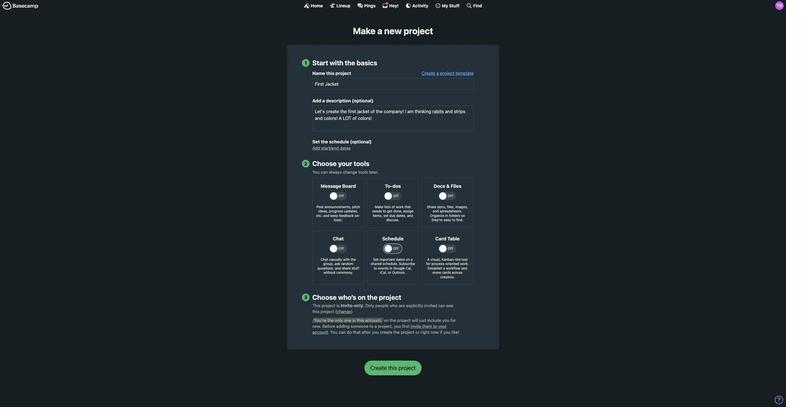 Task type: locate. For each thing, give the bounding box(es) containing it.
2 add from the top
[[312, 146, 320, 151]]

casually
[[329, 257, 342, 262]]

tool
[[462, 257, 468, 262]]

you right "."
[[330, 330, 338, 335]]

main element
[[0, 0, 786, 11]]

0 horizontal spatial for
[[426, 262, 431, 266]]

done,
[[393, 209, 402, 213]]

you right after
[[372, 330, 379, 335]]

you can always change tools later.
[[312, 169, 379, 175]]

0 vertical spatial so
[[461, 214, 465, 218]]

choose up always
[[312, 160, 337, 168]]

description
[[326, 98, 351, 103]]

that inside make lists of work that needs to get done, assign items, set due dates, and discuss.
[[405, 205, 411, 209]]

1 horizontal spatial chat
[[333, 236, 344, 242]]

2 horizontal spatial in
[[445, 214, 448, 218]]

get
[[387, 209, 392, 213]]

with up random
[[343, 257, 350, 262]]

1 horizontal spatial can
[[339, 330, 346, 335]]

just
[[419, 318, 426, 323]]

will
[[412, 318, 418, 323]]

1 vertical spatial dates
[[396, 257, 405, 262]]

a down "account,"
[[375, 324, 377, 329]]

make up needs
[[375, 205, 383, 209]]

so the project will just include you for now. before adding someone to a project, you first
[[312, 318, 456, 329]]

1 horizontal spatial or
[[416, 330, 420, 335]]

0 vertical spatial dates
[[340, 146, 351, 151]]

0 vertical spatial on
[[406, 257, 410, 262]]

dates
[[340, 146, 351, 151], [396, 257, 405, 262]]

or inside set important dates on a shared schedule. subscribe to events in google cal, ical, or outlook.
[[388, 271, 391, 275]]

dates,
[[396, 214, 406, 218]]

0 horizontal spatial can
[[321, 169, 328, 175]]

with up the name this project on the left of the page
[[330, 59, 343, 67]]

for up like! at bottom
[[451, 318, 456, 323]]

right
[[421, 330, 430, 335]]

work
[[396, 205, 404, 209]]

1 vertical spatial you
[[330, 330, 338, 335]]

to down folders
[[452, 218, 455, 222]]

0 horizontal spatial chat
[[321, 257, 328, 262]]

on up only.
[[358, 293, 366, 301]]

0 vertical spatial in
[[445, 214, 448, 218]]

1 vertical spatial (optional)
[[350, 139, 372, 144]]

so inside share docs, files, images, and spreadsheets. organize in folders so they're easy to find.
[[461, 214, 465, 218]]

choose for choose who's on the project
[[312, 293, 337, 301]]

1 vertical spatial that
[[353, 330, 361, 335]]

like!
[[452, 330, 459, 335]]

1 vertical spatial so
[[384, 318, 389, 323]]

a visual, kanban-like tool for process-oriented work. establish a workflow and move cards across columns.
[[426, 257, 469, 279]]

1 horizontal spatial your
[[438, 324, 447, 329]]

1 vertical spatial tools
[[358, 169, 368, 175]]

set for important
[[373, 257, 379, 262]]

they're
[[432, 218, 443, 222]]

adding
[[336, 324, 350, 329]]

to-dos
[[385, 183, 401, 189]]

in inside share docs, files, images, and spreadsheets. organize in folders so they're easy to find.
[[445, 214, 448, 218]]

important
[[380, 257, 395, 262]]

or down invite
[[416, 330, 420, 335]]

and down assign
[[407, 214, 413, 218]]

project down activity link
[[404, 25, 433, 36]]

2 choose from the top
[[312, 293, 337, 301]]

your up if
[[438, 324, 447, 329]]

and down work.
[[461, 266, 467, 271]]

0 vertical spatial (optional)
[[352, 98, 374, 103]]

1 horizontal spatial in
[[390, 266, 392, 271]]

add left description
[[312, 98, 321, 103]]

make inside make lists of work that needs to get done, assign items, set due dates, and discuss.
[[375, 205, 383, 209]]

this down this
[[312, 309, 320, 314]]

1 horizontal spatial this
[[326, 71, 335, 76]]

you up . you can do that after you create the project or right now if you like!
[[394, 324, 401, 329]]

0 horizontal spatial in
[[352, 318, 356, 323]]

to inside make lists of work that needs to get done, assign items, set due dates, and discuss.
[[383, 209, 386, 213]]

0 vertical spatial for
[[426, 262, 431, 266]]

set the schedule (optional) add start/end dates
[[312, 139, 372, 151]]

chat inside chat casually with the group, ask random questions, and share stuff without ceremony.
[[321, 257, 328, 262]]

1 horizontal spatial so
[[461, 214, 465, 218]]

set for the
[[312, 139, 320, 144]]

1 vertical spatial in
[[390, 266, 392, 271]]

the up only at left bottom
[[367, 293, 378, 301]]

1 horizontal spatial for
[[451, 318, 456, 323]]

the inside chat casually with the group, ask random questions, and share stuff without ceremony.
[[351, 257, 356, 262]]

to up 'set'
[[383, 209, 386, 213]]

1 vertical spatial change
[[337, 309, 351, 314]]

1
[[305, 60, 307, 66]]

activity link
[[406, 3, 428, 8]]

project left (
[[321, 309, 334, 314]]

dates down 'schedule'
[[340, 146, 351, 151]]

set inside set important dates on a shared schedule. subscribe to events in google cal, ical, or outlook.
[[373, 257, 379, 262]]

set up add start/end dates link
[[312, 139, 320, 144]]

set
[[312, 139, 320, 144], [373, 257, 379, 262]]

and down ideas,
[[323, 214, 329, 218]]

None submit
[[364, 361, 422, 376]]

create a project template
[[422, 71, 474, 76]]

home link
[[304, 3, 323, 8]]

can left see
[[438, 303, 445, 308]]

add left start/end
[[312, 146, 320, 151]]

can inside only people who are explicitly invited can see this project (
[[438, 303, 445, 308]]

or
[[388, 271, 391, 275], [416, 330, 420, 335]]

0 vertical spatial that
[[405, 205, 411, 209]]

0 vertical spatial your
[[338, 160, 352, 168]]

0 horizontal spatial dates
[[340, 146, 351, 151]]

to inside set important dates on a shared schedule. subscribe to events in google cal, ical, or outlook.
[[374, 266, 377, 271]]

only people who are explicitly invited can see this project (
[[312, 303, 453, 314]]

0 horizontal spatial or
[[388, 271, 391, 275]]

0 vertical spatial chat
[[333, 236, 344, 242]]

now
[[431, 330, 439, 335]]

0 vertical spatial set
[[312, 139, 320, 144]]

0 vertical spatial add
[[312, 98, 321, 103]]

switch accounts image
[[2, 1, 38, 10]]

(optional)
[[352, 98, 374, 103], [350, 139, 372, 144]]

and up organize
[[433, 209, 439, 213]]

who
[[390, 303, 398, 308]]

1 horizontal spatial on
[[406, 257, 410, 262]]

and inside make lists of work that needs to get done, assign items, set due dates, and discuss.
[[407, 214, 413, 218]]

without
[[324, 271, 336, 275]]

that up assign
[[405, 205, 411, 209]]

the up random
[[351, 257, 356, 262]]

0 vertical spatial you
[[312, 169, 320, 175]]

make down pings popup button
[[353, 25, 376, 36]]

lineup link
[[330, 3, 351, 8]]

0 horizontal spatial set
[[312, 139, 320, 144]]

account
[[312, 330, 328, 335]]

organize
[[430, 214, 444, 218]]

a up subscribe
[[411, 257, 413, 262]]

tools up "later." on the top left of the page
[[354, 160, 369, 168]]

the up start/end
[[321, 139, 328, 144]]

and inside post announcements, pitch ideas, progress updates, etc. and keep feedback on- topic.
[[323, 214, 329, 218]]

do
[[347, 330, 352, 335]]

1 vertical spatial on
[[358, 293, 366, 301]]

(
[[335, 309, 337, 314]]

docs,
[[437, 205, 446, 209]]

for down a
[[426, 262, 431, 266]]

1 choose from the top
[[312, 160, 337, 168]]

in down "schedule."
[[390, 266, 392, 271]]

chat down the topic. on the left of the page
[[333, 236, 344, 242]]

in
[[445, 214, 448, 218], [390, 266, 392, 271], [352, 318, 356, 323]]

that down someone
[[353, 330, 361, 335]]

hey! button
[[382, 2, 399, 8]]

1 vertical spatial chat
[[321, 257, 328, 262]]

1 add from the top
[[312, 98, 321, 103]]

2 vertical spatial this
[[357, 318, 364, 323]]

on up subscribe
[[406, 257, 410, 262]]

(optional) inside the set the schedule (optional) add start/end dates
[[350, 139, 372, 144]]

add
[[312, 98, 321, 103], [312, 146, 320, 151]]

who's
[[338, 293, 356, 301]]

table
[[447, 236, 460, 242]]

set inside the set the schedule (optional) add start/end dates
[[312, 139, 320, 144]]

0 vertical spatial or
[[388, 271, 391, 275]]

to up now
[[433, 324, 437, 329]]

a
[[377, 25, 382, 36], [437, 71, 439, 76], [322, 98, 325, 103], [411, 257, 413, 262], [443, 266, 445, 271], [375, 324, 377, 329]]

1 vertical spatial with
[[343, 257, 350, 262]]

the
[[345, 59, 355, 67], [321, 139, 328, 144], [351, 257, 356, 262], [367, 293, 378, 301], [328, 318, 334, 323], [390, 318, 396, 323], [394, 330, 400, 335]]

can down adding
[[339, 330, 346, 335]]

choose up this
[[312, 293, 337, 301]]

2 vertical spatial in
[[352, 318, 356, 323]]

to-
[[385, 183, 393, 189]]

board
[[342, 183, 356, 189]]

on-
[[355, 214, 360, 218]]

message board
[[321, 183, 356, 189]]

1 horizontal spatial that
[[405, 205, 411, 209]]

1 vertical spatial for
[[451, 318, 456, 323]]

of
[[392, 205, 395, 209]]

the up the project, at the left of page
[[390, 318, 396, 323]]

after
[[362, 330, 371, 335]]

so up the project, at the left of page
[[384, 318, 389, 323]]

change down invite- at the bottom left of the page
[[337, 309, 351, 314]]

(optional) right description
[[352, 98, 374, 103]]

make a new project
[[353, 25, 433, 36]]

chat up group,
[[321, 257, 328, 262]]

project up first
[[397, 318, 411, 323]]

choose who's on the project
[[312, 293, 401, 301]]

add inside the set the schedule (optional) add start/end dates
[[312, 146, 320, 151]]

this right name
[[326, 71, 335, 76]]

0 vertical spatial tools
[[354, 160, 369, 168]]

1 vertical spatial set
[[373, 257, 379, 262]]

tools
[[354, 160, 369, 168], [358, 169, 368, 175]]

you're the only one in this account,
[[314, 318, 382, 323]]

in up easy
[[445, 214, 448, 218]]

so up find.
[[461, 214, 465, 218]]

to inside share docs, files, images, and spreadsheets. organize in folders so they're easy to find.
[[452, 218, 455, 222]]

project down start with the basics
[[336, 71, 351, 76]]

0 horizontal spatial you
[[312, 169, 320, 175]]

this up someone
[[357, 318, 364, 323]]

or right ical,
[[388, 271, 391, 275]]

(optional) right 'schedule'
[[350, 139, 372, 144]]

1 vertical spatial make
[[375, 205, 383, 209]]

chat for chat casually with the group, ask random questions, and share stuff without ceremony.
[[321, 257, 328, 262]]

0 horizontal spatial so
[[384, 318, 389, 323]]

to down shared
[[374, 266, 377, 271]]

on inside set important dates on a shared schedule. subscribe to events in google cal, ical, or outlook.
[[406, 257, 410, 262]]

project left is
[[322, 303, 335, 308]]

and down ask
[[335, 266, 341, 271]]

1 horizontal spatial set
[[373, 257, 379, 262]]

your up you can always change tools later.
[[338, 160, 352, 168]]

tools left "later." on the top left of the page
[[358, 169, 368, 175]]

feedback
[[339, 214, 354, 218]]

1 horizontal spatial dates
[[396, 257, 405, 262]]

set up shared
[[373, 257, 379, 262]]

1 vertical spatial add
[[312, 146, 320, 151]]

is
[[337, 303, 340, 308]]

0 horizontal spatial that
[[353, 330, 361, 335]]

dates up subscribe
[[396, 257, 405, 262]]

.
[[328, 330, 329, 335]]

my stuff
[[442, 3, 460, 8]]

keep
[[330, 214, 338, 218]]

1 vertical spatial or
[[416, 330, 420, 335]]

2 horizontal spatial can
[[438, 303, 445, 308]]

)
[[351, 309, 353, 314]]

add a description (optional)
[[312, 98, 374, 103]]

in right one
[[352, 318, 356, 323]]

1 vertical spatial your
[[438, 324, 447, 329]]

set
[[383, 214, 388, 218]]

to down "account,"
[[370, 324, 374, 329]]

and inside share docs, files, images, and spreadsheets. organize in folders so they're easy to find.
[[433, 209, 439, 213]]

1 vertical spatial can
[[438, 303, 445, 308]]

create
[[422, 71, 435, 76]]

activity
[[412, 3, 428, 8]]

0 horizontal spatial this
[[312, 309, 320, 314]]

a up cards
[[443, 266, 445, 271]]

across
[[452, 271, 463, 275]]

make for make a new project
[[353, 25, 376, 36]]

shared
[[371, 262, 382, 266]]

the left basics
[[345, 59, 355, 67]]

change down the choose your tools
[[343, 169, 357, 175]]

lists
[[384, 205, 391, 209]]

to inside invite them to your account
[[433, 324, 437, 329]]

1 vertical spatial this
[[312, 309, 320, 314]]

people
[[375, 303, 389, 308]]

you left always
[[312, 169, 320, 175]]

2 vertical spatial can
[[339, 330, 346, 335]]

can left always
[[321, 169, 328, 175]]

later.
[[369, 169, 379, 175]]

0 vertical spatial choose
[[312, 160, 337, 168]]

0 vertical spatial make
[[353, 25, 376, 36]]

your
[[338, 160, 352, 168], [438, 324, 447, 329]]

change )
[[337, 309, 353, 314]]

1 vertical spatial choose
[[312, 293, 337, 301]]



Task type: vqa. For each thing, say whether or not it's contained in the screenshot.
On Track
no



Task type: describe. For each thing, give the bounding box(es) containing it.
before
[[322, 324, 335, 329]]

project up who
[[379, 293, 401, 301]]

folders
[[449, 214, 460, 218]]

share
[[427, 205, 436, 209]]

dates inside set important dates on a shared schedule. subscribe to events in google cal, ical, or outlook.
[[396, 257, 405, 262]]

a left new
[[377, 25, 382, 36]]

first
[[402, 324, 410, 329]]

a inside so the project will just include you for now. before adding someone to a project, you first
[[375, 324, 377, 329]]

share
[[342, 266, 351, 271]]

in inside set important dates on a shared schedule. subscribe to events in google cal, ical, or outlook.
[[390, 266, 392, 271]]

always
[[329, 169, 342, 175]]

like
[[455, 257, 461, 262]]

new
[[384, 25, 402, 36]]

ideas,
[[319, 209, 328, 213]]

to inside so the project will just include you for now. before adding someone to a project, you first
[[370, 324, 374, 329]]

you right if
[[444, 330, 451, 335]]

project down first
[[401, 330, 415, 335]]

events
[[378, 266, 389, 271]]

visual,
[[431, 257, 441, 262]]

due
[[389, 214, 395, 218]]

the up before
[[328, 318, 334, 323]]

Add a description (optional) text field
[[312, 106, 474, 131]]

name
[[312, 71, 325, 76]]

your inside invite them to your account
[[438, 324, 447, 329]]

start
[[312, 59, 328, 67]]

name this project
[[312, 71, 351, 76]]

schedule
[[329, 139, 349, 144]]

this inside only people who are explicitly invited can see this project (
[[312, 309, 320, 314]]

project,
[[378, 324, 393, 329]]

project inside only people who are explicitly invited can see this project (
[[321, 309, 334, 314]]

change link
[[337, 309, 351, 314]]

with inside chat casually with the group, ask random questions, and share stuff without ceremony.
[[343, 257, 350, 262]]

1 horizontal spatial you
[[330, 330, 338, 335]]

oriented
[[446, 262, 459, 266]]

for inside a visual, kanban-like tool for process-oriented work. establish a workflow and move cards across columns.
[[426, 262, 431, 266]]

docs & files
[[434, 183, 461, 189]]

(optional) for add a description (optional)
[[352, 98, 374, 103]]

template
[[456, 71, 474, 76]]

the right create
[[394, 330, 400, 335]]

a inside set important dates on a shared schedule. subscribe to events in google cal, ical, or outlook.
[[411, 257, 413, 262]]

0 vertical spatial with
[[330, 59, 343, 67]]

that for work
[[405, 205, 411, 209]]

a inside a visual, kanban-like tool for process-oriented work. establish a workflow and move cards across columns.
[[443, 266, 445, 271]]

questions,
[[317, 266, 334, 271]]

Name this project text field
[[312, 78, 474, 90]]

a right the create on the right of the page
[[437, 71, 439, 76]]

cal,
[[406, 266, 412, 271]]

that for do
[[353, 330, 361, 335]]

progress
[[329, 209, 343, 213]]

0 vertical spatial can
[[321, 169, 328, 175]]

2 horizontal spatial this
[[357, 318, 364, 323]]

pitch
[[352, 205, 360, 209]]

card
[[435, 236, 446, 242]]

files,
[[447, 205, 455, 209]]

process-
[[432, 262, 446, 266]]

2
[[304, 161, 307, 167]]

images,
[[456, 205, 468, 209]]

and inside a visual, kanban-like tool for process-oriented work. establish a workflow and move cards across columns.
[[461, 266, 467, 271]]

you're
[[314, 318, 326, 323]]

0 vertical spatial change
[[343, 169, 357, 175]]

choose for choose your tools
[[312, 160, 337, 168]]

the inside the set the schedule (optional) add start/end dates
[[321, 139, 328, 144]]

0 vertical spatial this
[[326, 71, 335, 76]]

set important dates on a shared schedule. subscribe to events in google cal, ical, or outlook.
[[371, 257, 415, 275]]

home
[[311, 3, 323, 8]]

columns.
[[440, 275, 455, 279]]

&
[[446, 183, 450, 189]]

and inside chat casually with the group, ask random questions, and share stuff without ceremony.
[[335, 266, 341, 271]]

find.
[[456, 218, 463, 222]]

pings
[[364, 3, 376, 8]]

add start/end dates link
[[312, 146, 351, 151]]

someone
[[351, 324, 369, 329]]

find
[[473, 3, 482, 8]]

choose your tools
[[312, 160, 369, 168]]

invite-
[[341, 303, 354, 308]]

ceremony.
[[337, 271, 353, 275]]

lineup
[[337, 3, 351, 8]]

discuss.
[[386, 218, 400, 222]]

you right include
[[442, 318, 450, 323]]

chat for chat
[[333, 236, 344, 242]]

0 horizontal spatial your
[[338, 160, 352, 168]]

(optional) for set the schedule (optional) add start/end dates
[[350, 139, 372, 144]]

so inside so the project will just include you for now. before adding someone to a project, you first
[[384, 318, 389, 323]]

move
[[433, 271, 441, 275]]

announcements,
[[325, 205, 351, 209]]

. you can do that after you create the project or right now if you like!
[[328, 330, 459, 335]]

basics
[[357, 59, 377, 67]]

the inside so the project will just include you for now. before adding someone to a project, you first
[[390, 318, 396, 323]]

make lists of work that needs to get done, assign items, set due dates, and discuss.
[[372, 205, 414, 222]]

0 horizontal spatial on
[[358, 293, 366, 301]]

updates,
[[344, 209, 358, 213]]

cards
[[442, 271, 451, 275]]

project left "template"
[[440, 71, 455, 76]]

stuff
[[449, 3, 460, 8]]

topic.
[[334, 218, 343, 222]]

a left description
[[322, 98, 325, 103]]

chat casually with the group, ask random questions, and share stuff without ceremony.
[[317, 257, 359, 275]]

3
[[304, 295, 307, 300]]

project inside so the project will just include you for now. before adding someone to a project, you first
[[397, 318, 411, 323]]

post announcements, pitch ideas, progress updates, etc. and keep feedback on- topic.
[[316, 205, 360, 222]]

now.
[[312, 324, 321, 329]]

a
[[427, 257, 430, 262]]

include
[[427, 318, 441, 323]]

make for make lists of work that needs to get done, assign items, set due dates, and discuss.
[[375, 205, 383, 209]]

message
[[321, 183, 341, 189]]

group,
[[323, 262, 334, 266]]

ical,
[[380, 271, 387, 275]]

tyler black image
[[775, 1, 784, 10]]

them
[[422, 324, 432, 329]]

start/end
[[321, 146, 339, 151]]

only
[[365, 303, 374, 308]]

schedule
[[382, 236, 404, 242]]

this project is invite-only.
[[312, 303, 364, 308]]

this
[[312, 303, 321, 308]]

only.
[[354, 303, 364, 308]]

one
[[344, 318, 351, 323]]

hey!
[[389, 3, 399, 8]]

stuff
[[352, 266, 359, 271]]

invited
[[424, 303, 437, 308]]

dates inside the set the schedule (optional) add start/end dates
[[340, 146, 351, 151]]

for inside so the project will just include you for now. before adding someone to a project, you first
[[451, 318, 456, 323]]



